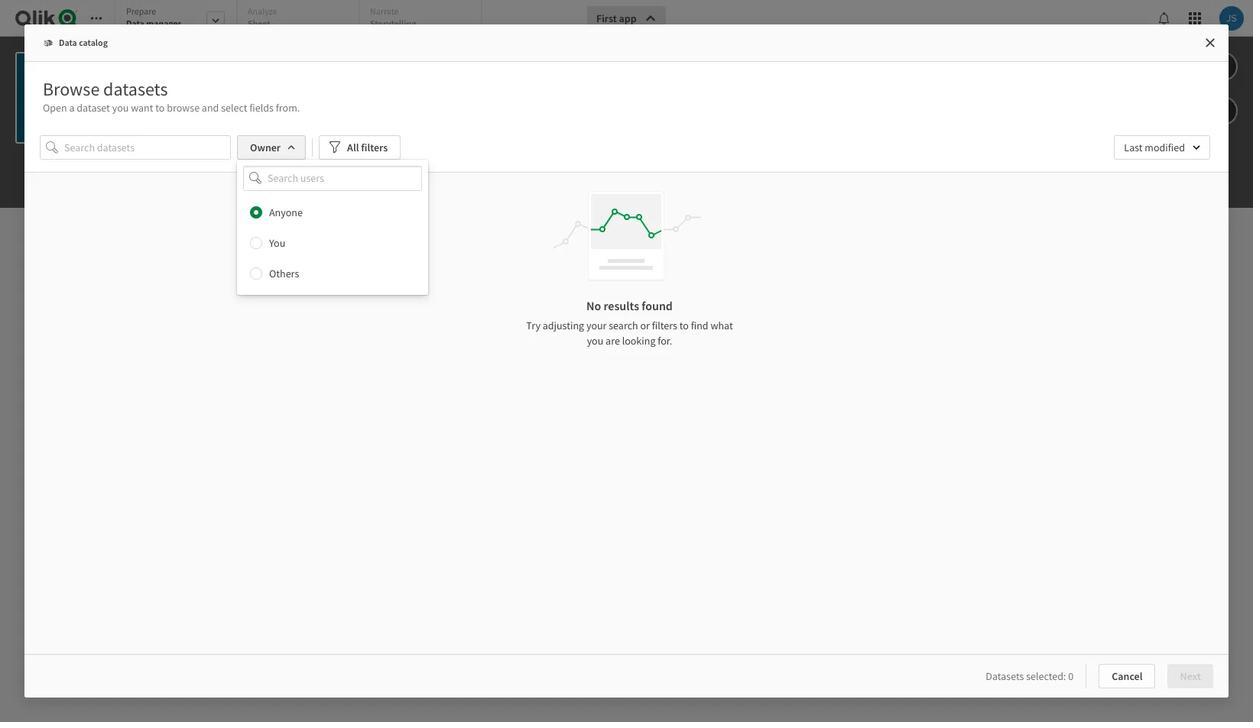 Task type: vqa. For each thing, say whether or not it's contained in the screenshot.
toolbar on the top of the page containing First app
yes



Task type: describe. For each thing, give the bounding box(es) containing it.
you
[[269, 236, 285, 250]]

browse datasets dialog
[[24, 24, 1229, 698]]

browse
[[167, 101, 200, 115]]

cancel
[[1112, 670, 1143, 684]]

found
[[642, 299, 673, 314]]

filters inside no results found try adjusting your search or filters to find what you are looking for.
[[652, 319, 677, 333]]

Search users text field
[[265, 166, 404, 191]]

no
[[587, 299, 601, 314]]

all filters
[[347, 141, 388, 155]]

all
[[347, 141, 359, 155]]

owner option group
[[237, 197, 428, 289]]

toolbar containing first app
[[0, 0, 1253, 208]]

prepare
[[126, 5, 156, 17]]

get
[[489, 315, 516, 338]]

you inside browse datasets open a dataset you want to browse and select fields from.
[[112, 101, 129, 115]]

prepare data manager
[[126, 5, 181, 29]]

owner
[[250, 141, 281, 155]]

others
[[269, 267, 299, 280]]

1 vertical spatial first
[[179, 52, 199, 66]]

dataset
[[77, 101, 110, 115]]

all filters button
[[319, 136, 401, 160]]

try
[[526, 319, 541, 333]]

0 horizontal spatial app
[[202, 52, 219, 66]]

none field inside filters region
[[237, 166, 428, 191]]

a
[[69, 101, 75, 115]]

last modified
[[1124, 141, 1185, 155]]

no results found try adjusting your search or filters to find what you are looking for.
[[526, 299, 733, 348]]

or
[[640, 319, 650, 333]]

and
[[202, 101, 219, 115]]

your for adjusting
[[586, 319, 607, 333]]

browse datasets open a dataset you want to browse and select fields from.
[[43, 77, 300, 115]]

select
[[221, 101, 247, 115]]

manager
[[146, 18, 181, 29]]

to inside browse datasets open a dataset you want to browse and select fields from.
[[155, 101, 165, 115]]

owner button
[[237, 136, 306, 160]]

Search datasets text field
[[64, 136, 231, 160]]



Task type: locate. For each thing, give the bounding box(es) containing it.
your down no
[[586, 319, 607, 333]]

anyone
[[269, 205, 303, 219]]

0 vertical spatial you
[[112, 101, 129, 115]]

open
[[43, 101, 67, 115]]

filters right all
[[361, 141, 388, 155]]

cancel button
[[1099, 664, 1156, 689]]

0 vertical spatial first
[[596, 11, 617, 25]]

fields
[[249, 101, 274, 115]]

adjusting
[[543, 319, 584, 333]]

last modified button
[[1114, 136, 1210, 160]]

search
[[609, 319, 638, 333]]

your left app.
[[692, 315, 726, 338]]

1 horizontal spatial your
[[692, 315, 726, 338]]

app options image
[[1216, 102, 1230, 120]]

want
[[131, 101, 153, 115]]

1 horizontal spatial app
[[619, 11, 637, 25]]

0 horizontal spatial first app
[[179, 52, 219, 66]]

0 horizontal spatial you
[[112, 101, 129, 115]]

you inside no results found try adjusting your search or filters to find what you are looking for.
[[587, 334, 604, 348]]

1 horizontal spatial you
[[587, 334, 604, 348]]

your for to
[[692, 315, 726, 338]]

first app
[[596, 11, 637, 25], [179, 52, 219, 66]]

1 vertical spatial filters
[[652, 319, 677, 333]]

your inside no results found try adjusting your search or filters to find what you are looking for.
[[586, 319, 607, 333]]

1 horizontal spatial first
[[596, 11, 617, 25]]

app inside button
[[619, 11, 637, 25]]

to
[[155, 101, 165, 115], [672, 315, 688, 338], [680, 319, 689, 333]]

your
[[692, 315, 726, 338], [586, 319, 607, 333]]

application
[[0, 0, 1253, 723]]

0 vertical spatial app
[[619, 11, 637, 25]]

find
[[691, 319, 709, 333]]

results
[[604, 299, 639, 314]]

datasets
[[103, 77, 168, 101]]

filters inside all filters dropdown button
[[361, 141, 388, 155]]

1 horizontal spatial filters
[[652, 319, 677, 333]]

from.
[[276, 101, 300, 115]]

what
[[711, 319, 733, 333]]

0 horizontal spatial your
[[586, 319, 607, 333]]

filters region
[[40, 133, 1214, 295]]

for.
[[658, 334, 672, 348]]

first
[[596, 11, 617, 25], [179, 52, 199, 66]]

0 vertical spatial first app
[[596, 11, 637, 25]]

toolbar
[[0, 0, 1253, 208]]

are
[[606, 334, 620, 348]]

first app inside button
[[596, 11, 637, 25]]

looking
[[622, 334, 656, 348]]

1 vertical spatial you
[[587, 334, 604, 348]]

None field
[[237, 166, 428, 191]]

get started adding data to your app.
[[489, 315, 764, 338]]

adding
[[577, 315, 630, 338]]

app.
[[730, 315, 764, 338]]

application containing browse datasets
[[0, 0, 1253, 723]]

1 horizontal spatial first app
[[596, 11, 637, 25]]

first app button
[[587, 6, 666, 31]]

filters
[[361, 141, 388, 155], [652, 319, 677, 333]]

you left want at the left top
[[112, 101, 129, 115]]

to inside no results found try adjusting your search or filters to find what you are looking for.
[[680, 319, 689, 333]]

edit image
[[1216, 57, 1230, 76]]

filters up "for."
[[652, 319, 677, 333]]

data
[[634, 315, 668, 338]]

app
[[619, 11, 637, 25], [202, 52, 219, 66]]

you left are
[[587, 334, 604, 348]]

modified
[[1145, 141, 1185, 155]]

0 horizontal spatial first
[[179, 52, 199, 66]]

1 vertical spatial first app
[[179, 52, 219, 66]]

browse
[[43, 77, 100, 101]]

data
[[126, 18, 144, 29]]

you
[[112, 101, 129, 115], [587, 334, 604, 348]]

last
[[1124, 141, 1143, 155]]

0 horizontal spatial filters
[[361, 141, 388, 155]]

started
[[519, 315, 573, 338]]

0 vertical spatial filters
[[361, 141, 388, 155]]

1 vertical spatial app
[[202, 52, 219, 66]]

first inside button
[[596, 11, 617, 25]]



